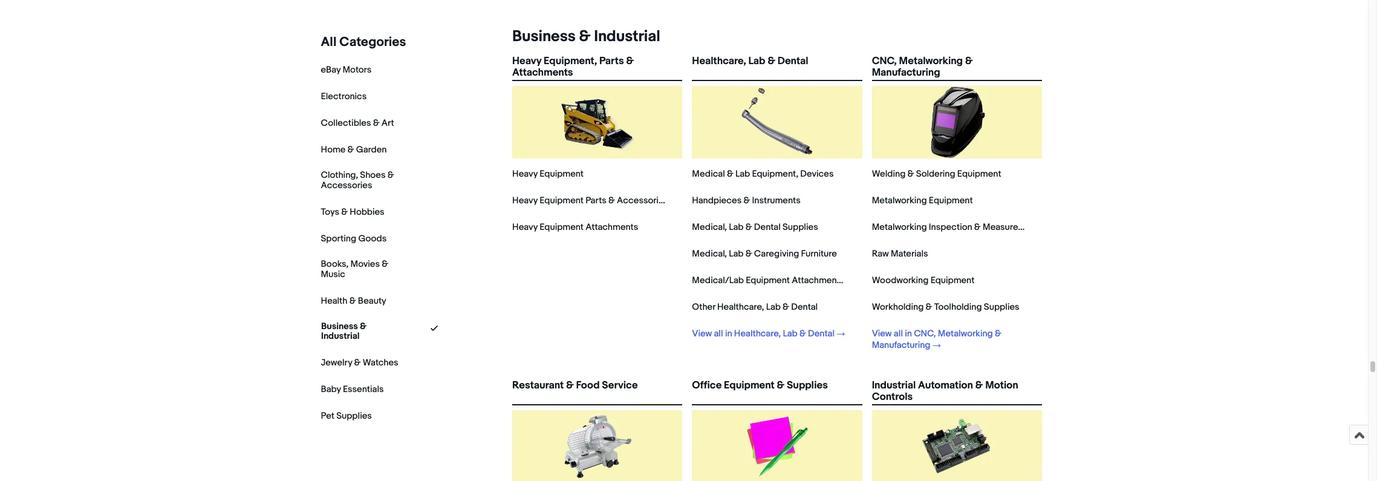 Task type: describe. For each thing, give the bounding box(es) containing it.
workholding & toolholding supplies
[[872, 301, 1020, 313]]

food
[[576, 379, 600, 392]]

baby
[[321, 384, 341, 395]]

heavy for heavy equipment attachments
[[513, 221, 538, 233]]

& inside the clothing, shoes & accessories
[[388, 169, 395, 181]]

office
[[692, 379, 722, 392]]

materials
[[891, 248, 929, 260]]

equipment for woodworking equipment
[[931, 275, 975, 286]]

handpieces
[[692, 195, 742, 206]]

toys
[[321, 206, 340, 218]]

toys & hobbies link
[[321, 206, 385, 218]]

equipment for metalworking equipment
[[929, 195, 973, 206]]

office equipment & supplies
[[692, 379, 828, 392]]

healthcare, lab & dental link
[[692, 55, 863, 77]]

metalworking inspection & measurement
[[872, 221, 1040, 233]]

collectibles
[[321, 117, 372, 129]]

goods
[[359, 233, 387, 244]]

soldering
[[917, 168, 956, 180]]

health
[[321, 295, 348, 307]]

medical/lab equipment attachments & accessories link
[[692, 275, 907, 286]]

office equipment & supplies link
[[692, 379, 863, 402]]

beauty
[[358, 295, 387, 307]]

1 horizontal spatial industrial
[[594, 27, 661, 46]]

parts for equipment
[[586, 195, 607, 206]]

all for cnc, metalworking & manufacturing
[[894, 328, 903, 339]]

all for healthcare, lab & dental
[[714, 328, 724, 339]]

restaurant
[[513, 379, 564, 392]]

industrial automation & motion controls image
[[921, 410, 994, 481]]

medical, lab & caregiving furniture link
[[692, 248, 837, 260]]

medical, for medical, lab & dental supplies
[[692, 221, 727, 233]]

industrial automation & motion controls
[[872, 379, 1019, 403]]

cnc, metalworking & manufacturing
[[872, 55, 973, 79]]

health & beauty link
[[321, 295, 387, 307]]

other healthcare, lab & dental link
[[692, 301, 818, 313]]

1 horizontal spatial equipment,
[[752, 168, 799, 180]]

all categories
[[321, 34, 407, 50]]

1 horizontal spatial business
[[513, 27, 576, 46]]

health & beauty
[[321, 295, 387, 307]]

restaurant & food service link
[[513, 379, 683, 402]]

music
[[321, 268, 346, 280]]

equipment for heavy equipment parts & accessories
[[540, 195, 584, 206]]

medical & lab equipment, devices
[[692, 168, 834, 180]]

attachments for heavy
[[586, 221, 639, 233]]

metalworking equipment
[[872, 195, 973, 206]]

1 vertical spatial business & industrial
[[321, 320, 367, 342]]

metalworking equipment link
[[872, 195, 973, 206]]

ebay motors
[[321, 64, 372, 76]]

manufacturing inside cnc, metalworking & manufacturing
[[872, 67, 941, 79]]

heavy equipment, parts & attachments image
[[561, 86, 634, 159]]

1 vertical spatial healthcare,
[[718, 301, 765, 313]]

handpieces & instruments link
[[692, 195, 801, 206]]

heavy equipment attachments
[[513, 221, 639, 233]]

other healthcare, lab & dental
[[692, 301, 818, 313]]

devices
[[801, 168, 834, 180]]

medical, lab & dental supplies link
[[692, 221, 819, 233]]

sporting goods
[[321, 233, 387, 244]]

parts for equipment,
[[600, 55, 624, 67]]

medical & lab equipment, devices link
[[692, 168, 834, 180]]

1 horizontal spatial business & industrial
[[513, 27, 661, 46]]

welding & soldering equipment link
[[872, 168, 1002, 180]]

controls
[[872, 391, 913, 403]]

attachments inside heavy equipment, parts & attachments
[[513, 67, 573, 79]]

essentials
[[343, 384, 384, 395]]

industrial inside industrial automation & motion controls
[[872, 379, 916, 392]]

restaurant & food service image
[[561, 410, 634, 481]]

movies
[[351, 258, 380, 270]]

sporting goods link
[[321, 233, 387, 244]]

metalworking inspection & measurement link
[[872, 221, 1040, 233]]

automation
[[919, 379, 974, 392]]

instruments
[[752, 195, 801, 206]]

view for cnc, metalworking & manufacturing
[[872, 328, 892, 339]]

baby essentials link
[[321, 384, 384, 395]]

dental inside 'link'
[[778, 55, 809, 67]]

garden
[[357, 144, 387, 156]]

& inside 'link'
[[768, 55, 776, 67]]

woodworking equipment
[[872, 275, 975, 286]]

equipment right soldering
[[958, 168, 1002, 180]]

woodworking equipment link
[[872, 275, 975, 286]]

pet supplies
[[321, 411, 372, 422]]

view all in healthcare, lab & dental
[[692, 328, 835, 339]]

2 vertical spatial healthcare,
[[735, 328, 781, 339]]

equipment for heavy equipment
[[540, 168, 584, 180]]

collectibles & art link
[[321, 117, 395, 129]]

& inside cnc, metalworking & manufacturing
[[966, 55, 973, 67]]

ebay motors link
[[321, 64, 372, 76]]

welding
[[872, 168, 906, 180]]

accessories for heavy
[[617, 195, 669, 206]]

baby essentials
[[321, 384, 384, 395]]

equipment for heavy equipment attachments
[[540, 221, 584, 233]]

books, movies & music link
[[321, 258, 406, 280]]

healthcare, inside 'link'
[[692, 55, 747, 67]]

medical, lab & dental supplies
[[692, 221, 819, 233]]

metalworking inside cnc, metalworking & manufacturing
[[900, 55, 963, 67]]

& inside books, movies & music
[[382, 258, 389, 270]]

jewelry & watches
[[321, 357, 399, 369]]

heavy equipment, parts & attachments link
[[513, 55, 683, 79]]



Task type: vqa. For each thing, say whether or not it's contained in the screenshot.
right CNC,
yes



Task type: locate. For each thing, give the bounding box(es) containing it.
collectibles & art
[[321, 117, 395, 129]]

heavy for heavy equipment parts & accessories
[[513, 195, 538, 206]]

medical, down handpieces
[[692, 221, 727, 233]]

in for healthcare, lab & dental
[[725, 328, 733, 339]]

heavy equipment attachments link
[[513, 221, 639, 233]]

2 in from the left
[[905, 328, 912, 339]]

industrial inside business & industrial
[[321, 331, 360, 342]]

1 horizontal spatial in
[[905, 328, 912, 339]]

medical/lab equipment attachments & accessories
[[692, 275, 907, 286]]

equipment,
[[544, 55, 597, 67], [752, 168, 799, 180]]

business & industrial link up heavy equipment, parts & attachments
[[508, 27, 661, 46]]

1 vertical spatial business
[[321, 320, 358, 332]]

1 horizontal spatial cnc,
[[914, 328, 936, 339]]

1 vertical spatial parts
[[586, 195, 607, 206]]

all
[[714, 328, 724, 339], [894, 328, 903, 339]]

books, movies & music
[[321, 258, 389, 280]]

view inside view all in cnc, metalworking & manufacturing
[[872, 328, 892, 339]]

books,
[[321, 258, 349, 270]]

business & industrial up heavy equipment, parts & attachments link
[[513, 27, 661, 46]]

healthcare, lab & dental image
[[741, 86, 814, 159]]

business & industrial down health
[[321, 320, 367, 342]]

healthcare, lab & dental
[[692, 55, 809, 67]]

& inside industrial automation & motion controls
[[976, 379, 984, 392]]

1 manufacturing from the top
[[872, 67, 941, 79]]

hobbies
[[350, 206, 385, 218]]

heavy for heavy equipment, parts & attachments
[[513, 55, 542, 67]]

view down workholding
[[872, 328, 892, 339]]

accessories for medical/lab
[[855, 275, 907, 286]]

2 horizontal spatial attachments
[[792, 275, 845, 286]]

equipment down medical, lab & caregiving furniture
[[746, 275, 790, 286]]

workholding
[[872, 301, 924, 313]]

raw materials
[[872, 248, 929, 260]]

cnc, metalworking & manufacturing link
[[872, 55, 1043, 79]]

equipment for medical/lab equipment attachments & accessories
[[746, 275, 790, 286]]

2 vertical spatial attachments
[[792, 275, 845, 286]]

healthcare,
[[692, 55, 747, 67], [718, 301, 765, 313], [735, 328, 781, 339]]

0 vertical spatial industrial
[[594, 27, 661, 46]]

restaurant & food service
[[513, 379, 638, 392]]

equipment down heavy equipment parts & accessories
[[540, 221, 584, 233]]

in
[[725, 328, 733, 339], [905, 328, 912, 339]]

dental
[[778, 55, 809, 67], [754, 221, 781, 233], [792, 301, 818, 313], [808, 328, 835, 339]]

medical/lab
[[692, 275, 744, 286]]

0 vertical spatial business
[[513, 27, 576, 46]]

attachments for medical/lab
[[792, 275, 845, 286]]

1 view from the left
[[692, 328, 712, 339]]

0 horizontal spatial industrial
[[321, 331, 360, 342]]

business down health
[[321, 320, 358, 332]]

in down other healthcare, lab & dental link
[[725, 328, 733, 339]]

view down other
[[692, 328, 712, 339]]

clothing, shoes & accessories link
[[321, 169, 406, 191]]

in for cnc, metalworking & manufacturing
[[905, 328, 912, 339]]

0 horizontal spatial equipment,
[[544, 55, 597, 67]]

0 horizontal spatial business
[[321, 320, 358, 332]]

equipment up heavy equipment parts & accessories
[[540, 168, 584, 180]]

lab
[[749, 55, 766, 67], [736, 168, 750, 180], [729, 221, 744, 233], [729, 248, 744, 260], [767, 301, 781, 313], [783, 328, 798, 339]]

equipment, inside heavy equipment, parts & attachments
[[544, 55, 597, 67]]

1 horizontal spatial all
[[894, 328, 903, 339]]

measurement
[[983, 221, 1040, 233]]

1 horizontal spatial attachments
[[586, 221, 639, 233]]

3 heavy from the top
[[513, 195, 538, 206]]

metalworking inside view all in cnc, metalworking & manufacturing
[[938, 328, 993, 339]]

cnc, inside cnc, metalworking & manufacturing
[[872, 55, 897, 67]]

& inside heavy equipment, parts & attachments
[[626, 55, 634, 67]]

& inside view all in cnc, metalworking & manufacturing
[[995, 328, 1002, 339]]

view all in healthcare, lab & dental link
[[692, 328, 845, 339]]

1 vertical spatial equipment,
[[752, 168, 799, 180]]

business & industrial link down beauty
[[321, 320, 406, 342]]

&
[[579, 27, 591, 46], [626, 55, 634, 67], [768, 55, 776, 67], [966, 55, 973, 67], [373, 117, 380, 129], [348, 144, 355, 156], [727, 168, 734, 180], [908, 168, 915, 180], [388, 169, 395, 181], [609, 195, 615, 206], [744, 195, 751, 206], [342, 206, 348, 218], [746, 221, 753, 233], [975, 221, 981, 233], [746, 248, 753, 260], [382, 258, 389, 270], [847, 275, 853, 286], [350, 295, 356, 307], [783, 301, 790, 313], [926, 301, 933, 313], [360, 320, 367, 332], [800, 328, 807, 339], [995, 328, 1002, 339], [355, 357, 361, 369], [566, 379, 574, 392], [777, 379, 785, 392], [976, 379, 984, 392]]

in inside view all in cnc, metalworking & manufacturing
[[905, 328, 912, 339]]

2 heavy from the top
[[513, 168, 538, 180]]

metalworking
[[900, 55, 963, 67], [872, 195, 927, 206], [872, 221, 927, 233], [938, 328, 993, 339]]

industrial left automation on the bottom right
[[872, 379, 916, 392]]

shoes
[[361, 169, 386, 181]]

view for healthcare, lab & dental
[[692, 328, 712, 339]]

2 view from the left
[[872, 328, 892, 339]]

medical, for medical, lab & caregiving furniture
[[692, 248, 727, 260]]

0 vertical spatial business & industrial link
[[508, 27, 661, 46]]

woodworking
[[872, 275, 929, 286]]

2 manufacturing from the top
[[872, 339, 931, 351]]

equipment for office equipment & supplies
[[724, 379, 775, 392]]

parts inside heavy equipment, parts & attachments
[[600, 55, 624, 67]]

2 medical, from the top
[[692, 248, 727, 260]]

office equipment & supplies image
[[741, 410, 814, 481]]

industrial up "jewelry" on the left bottom
[[321, 331, 360, 342]]

electronics link
[[321, 91, 367, 102]]

1 all from the left
[[714, 328, 724, 339]]

accessories inside the clothing, shoes & accessories
[[321, 180, 373, 191]]

equipment right office
[[724, 379, 775, 392]]

1 horizontal spatial accessories
[[617, 195, 669, 206]]

heavy equipment, parts & attachments
[[513, 55, 634, 79]]

view
[[692, 328, 712, 339], [872, 328, 892, 339]]

home & garden
[[321, 144, 387, 156]]

0 horizontal spatial accessories
[[321, 180, 373, 191]]

heavy for heavy equipment
[[513, 168, 538, 180]]

raw
[[872, 248, 889, 260]]

0 vertical spatial healthcare,
[[692, 55, 747, 67]]

watches
[[363, 357, 399, 369]]

equipment up inspection
[[929, 195, 973, 206]]

1 vertical spatial accessories
[[617, 195, 669, 206]]

1 in from the left
[[725, 328, 733, 339]]

equipment up toolholding
[[931, 275, 975, 286]]

1 vertical spatial cnc,
[[914, 328, 936, 339]]

jewelry
[[321, 357, 353, 369]]

sporting
[[321, 233, 357, 244]]

furniture
[[802, 248, 837, 260]]

business inside business & industrial
[[321, 320, 358, 332]]

clothing,
[[321, 169, 359, 181]]

home & garden link
[[321, 144, 387, 156]]

0 horizontal spatial business & industrial link
[[321, 320, 406, 342]]

cnc,
[[872, 55, 897, 67], [914, 328, 936, 339]]

1 medical, from the top
[[692, 221, 727, 233]]

0 vertical spatial cnc,
[[872, 55, 897, 67]]

industrial up heavy equipment, parts & attachments link
[[594, 27, 661, 46]]

all down other
[[714, 328, 724, 339]]

2 all from the left
[[894, 328, 903, 339]]

0 vertical spatial equipment,
[[544, 55, 597, 67]]

4 heavy from the top
[[513, 221, 538, 233]]

1 vertical spatial medical,
[[692, 248, 727, 260]]

medical, up the "medical/lab"
[[692, 248, 727, 260]]

1 vertical spatial manufacturing
[[872, 339, 931, 351]]

cnc, inside view all in cnc, metalworking & manufacturing
[[914, 328, 936, 339]]

clothing, shoes & accessories
[[321, 169, 395, 191]]

toys & hobbies
[[321, 206, 385, 218]]

0 vertical spatial accessories
[[321, 180, 373, 191]]

0 horizontal spatial attachments
[[513, 67, 573, 79]]

heavy inside heavy equipment, parts & attachments
[[513, 55, 542, 67]]

1 vertical spatial attachments
[[586, 221, 639, 233]]

1 horizontal spatial view
[[872, 328, 892, 339]]

electronics
[[321, 91, 367, 102]]

parts
[[600, 55, 624, 67], [586, 195, 607, 206]]

handpieces & instruments
[[692, 195, 801, 206]]

home
[[321, 144, 346, 156]]

1 horizontal spatial business & industrial link
[[508, 27, 661, 46]]

ebay
[[321, 64, 341, 76]]

medical, lab & caregiving furniture
[[692, 248, 837, 260]]

0 horizontal spatial view
[[692, 328, 712, 339]]

business up heavy equipment, parts & attachments
[[513, 27, 576, 46]]

2 horizontal spatial industrial
[[872, 379, 916, 392]]

in down workholding
[[905, 328, 912, 339]]

industrial automation & motion controls link
[[872, 379, 1043, 403]]

1 heavy from the top
[[513, 55, 542, 67]]

0 vertical spatial parts
[[600, 55, 624, 67]]

2 vertical spatial accessories
[[855, 275, 907, 286]]

inspection
[[929, 221, 973, 233]]

cnc, metalworking & manufacturing image
[[921, 86, 994, 159]]

workholding & toolholding supplies link
[[872, 301, 1020, 313]]

heavy equipment parts & accessories link
[[513, 195, 669, 206]]

heavy equipment parts & accessories
[[513, 195, 669, 206]]

0 horizontal spatial business & industrial
[[321, 320, 367, 342]]

motors
[[343, 64, 372, 76]]

service
[[602, 379, 638, 392]]

other
[[692, 301, 716, 313]]

motion
[[986, 379, 1019, 392]]

jewelry & watches link
[[321, 357, 399, 369]]

categories
[[340, 34, 407, 50]]

pet supplies link
[[321, 411, 372, 422]]

all inside view all in cnc, metalworking & manufacturing
[[894, 328, 903, 339]]

1 vertical spatial business & industrial link
[[321, 320, 406, 342]]

heavy
[[513, 55, 542, 67], [513, 168, 538, 180], [513, 195, 538, 206], [513, 221, 538, 233]]

equipment
[[540, 168, 584, 180], [958, 168, 1002, 180], [540, 195, 584, 206], [929, 195, 973, 206], [540, 221, 584, 233], [746, 275, 790, 286], [931, 275, 975, 286], [724, 379, 775, 392]]

view all in cnc, metalworking & manufacturing
[[872, 328, 1002, 351]]

manufacturing inside view all in cnc, metalworking & manufacturing
[[872, 339, 931, 351]]

1 vertical spatial industrial
[[321, 331, 360, 342]]

0 vertical spatial attachments
[[513, 67, 573, 79]]

pet
[[321, 411, 335, 422]]

0 vertical spatial business & industrial
[[513, 27, 661, 46]]

lab inside 'link'
[[749, 55, 766, 67]]

equipment up heavy equipment attachments link
[[540, 195, 584, 206]]

0 horizontal spatial in
[[725, 328, 733, 339]]

2 horizontal spatial accessories
[[855, 275, 907, 286]]

heavy equipment link
[[513, 168, 584, 180]]

0 vertical spatial manufacturing
[[872, 67, 941, 79]]

all down workholding
[[894, 328, 903, 339]]

heavy equipment
[[513, 168, 584, 180]]

all
[[321, 34, 337, 50]]

0 horizontal spatial cnc,
[[872, 55, 897, 67]]

& inside business & industrial
[[360, 320, 367, 332]]

caregiving
[[754, 248, 800, 260]]

0 horizontal spatial all
[[714, 328, 724, 339]]

business & industrial
[[513, 27, 661, 46], [321, 320, 367, 342]]

attachments
[[513, 67, 573, 79], [586, 221, 639, 233], [792, 275, 845, 286]]

2 vertical spatial industrial
[[872, 379, 916, 392]]

0 vertical spatial medical,
[[692, 221, 727, 233]]

medical,
[[692, 221, 727, 233], [692, 248, 727, 260]]



